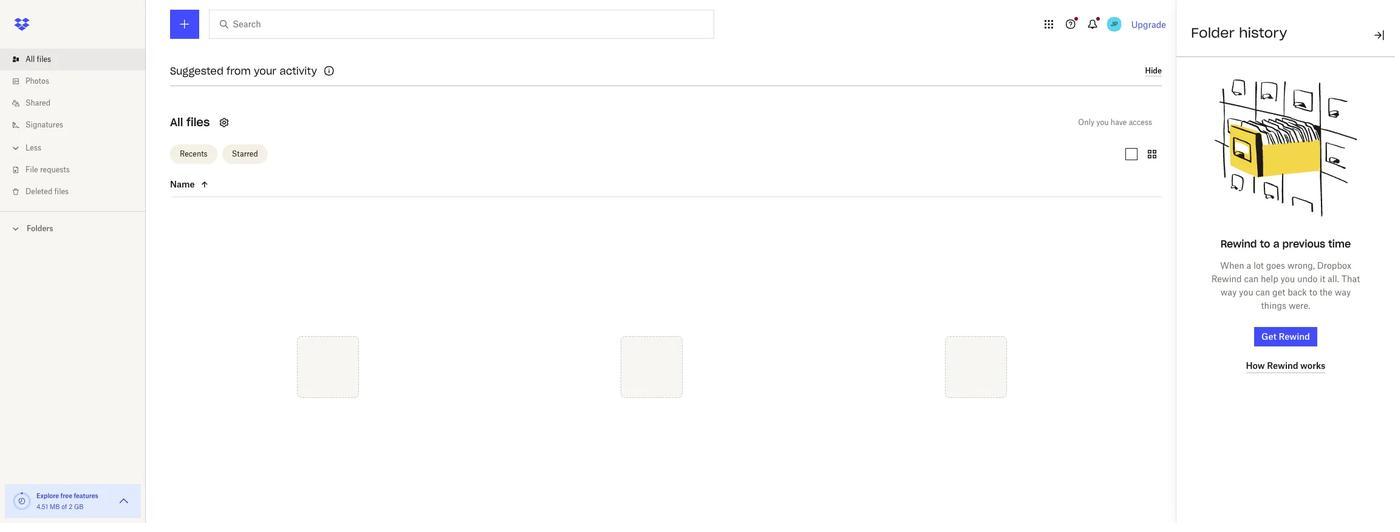 Task type: locate. For each thing, give the bounding box(es) containing it.
nothing happened on this day
[[1206, 93, 1310, 102]]

hide button
[[1146, 66, 1162, 76]]

you for screenshot 2023-11-13 at 10.51.08 am.png
[[1228, 295, 1241, 304]]

5:19 down 10.51.08
[[1228, 321, 1242, 331]]

added up 200227-
[[1243, 246, 1264, 255]]

1 horizontal spatial you
[[1240, 287, 1254, 298]]

1 way from the left
[[1221, 287, 1237, 298]]

0 vertical spatial you
[[1097, 118, 1109, 127]]

added for 10.51.08
[[1243, 295, 1264, 304]]

5:19 pm down 10.51.08
[[1228, 321, 1256, 331]]

1 you added from the top
[[1228, 137, 1266, 146]]

am.png inside screenshot 2023-10-19 at 9.45.56 am.png
[[1257, 149, 1285, 158]]

hide
[[1146, 66, 1162, 76]]

you added up 10.51.08
[[1228, 295, 1266, 304]]

0 vertical spatial screenshot
[[1266, 137, 1307, 146]]

0 vertical spatial all
[[26, 55, 35, 64]]

rewind
[[1221, 238, 1258, 250], [1212, 274, 1242, 284], [1279, 332, 1311, 342], [1268, 361, 1299, 371]]

screenshot inside screenshot 2023-11-13 at 10.51.08 am.png
[[1266, 295, 1307, 304]]

added up 9.45.56
[[1243, 137, 1264, 146]]

files for "deleted files" link
[[54, 187, 69, 196]]

am.png
[[1257, 149, 1285, 158], [1259, 307, 1287, 316]]

you up 10.51.08
[[1228, 295, 1241, 304]]

4 you from the top
[[1228, 295, 1241, 304]]

0 horizontal spatial way
[[1221, 287, 1237, 298]]

rewind down when
[[1212, 274, 1242, 284]]

5:19 pm
[[1228, 163, 1256, 173], [1228, 273, 1256, 282], [1228, 321, 1256, 331], [1228, 370, 1256, 379]]

added up 612x612.jpg
[[1243, 343, 1264, 352]]

signatures link
[[10, 114, 146, 136]]

rewind down istockphoto- at the bottom right of page
[[1268, 361, 1299, 371]]

way down that
[[1335, 287, 1352, 298]]

to up 5.webp
[[1261, 238, 1271, 250]]

am.png inside screenshot 2023-11-13 at 10.51.08 am.png
[[1259, 307, 1287, 316]]

5:19 pm down 9.45.56
[[1228, 163, 1256, 173]]

all
[[26, 55, 35, 64], [170, 115, 183, 129]]

0 vertical spatial all files
[[26, 55, 51, 64]]

files for the all files link
[[37, 55, 51, 64]]

3 you from the top
[[1228, 246, 1241, 255]]

explore free features 4.51 mb of 2 gb
[[36, 493, 98, 511]]

at right "13"
[[1349, 295, 1356, 304]]

jp button
[[1105, 15, 1125, 34]]

0 vertical spatial am.png
[[1257, 149, 1285, 158]]

1 you from the top
[[1228, 137, 1241, 146]]

list
[[0, 41, 146, 211]]

0 horizontal spatial dropbox
[[213, 57, 242, 66]]

5:19 for screenshot 2023-10-19 at 9.45.56 am.png
[[1228, 163, 1242, 173]]

200227-
[[1228, 258, 1259, 267]]

0 horizontal spatial all files
[[26, 55, 51, 64]]

am.png for 9.45.56
[[1257, 149, 1285, 158]]

starred button
[[222, 145, 268, 164]]

you up 200227-
[[1228, 246, 1241, 255]]

istockphoto-610015062- 612x612.jpg
[[1228, 343, 1355, 365]]

you up get
[[1281, 274, 1296, 284]]

can down lot
[[1245, 274, 1259, 284]]

1 vertical spatial at
[[1349, 295, 1356, 304]]

that
[[1342, 274, 1361, 284]]

2 5:19 pm from the top
[[1228, 273, 1256, 282]]

folder
[[1192, 24, 1235, 41]]

your
[[254, 65, 277, 77]]

get
[[1262, 332, 1277, 342]]

inflatable-
[[1266, 246, 1303, 255]]

5.webp
[[1259, 258, 1285, 267]]

2023- down it
[[1309, 295, 1331, 304]]

all up recents
[[170, 115, 183, 129]]

requests
[[40, 165, 70, 174]]

1 2023- from the top
[[1309, 137, 1331, 146]]

2023- inside screenshot 2023-10-19 at 9.45.56 am.png
[[1309, 137, 1331, 146]]

1 5:19 pm from the top
[[1228, 163, 1256, 173]]

nothing
[[1206, 93, 1234, 102]]

added
[[1243, 137, 1264, 146], [1243, 185, 1264, 194], [1243, 246, 1264, 255], [1243, 295, 1264, 304], [1243, 343, 1264, 352]]

1 5:19 from the top
[[1228, 163, 1242, 173]]

dropbox inside when a lot goes wrong, dropbox rewind can help you undo it all. that way you can get back to the way things were.
[[1318, 261, 1352, 271]]

you left have
[[1097, 118, 1109, 127]]

rewind this folder image
[[1256, 48, 1266, 58]]

1 screenshot from the top
[[1266, 137, 1307, 146]]

you added up 612x612.jpg
[[1228, 343, 1266, 352]]

1 horizontal spatial way
[[1335, 287, 1352, 298]]

less
[[26, 143, 41, 153]]

1 added from the top
[[1243, 137, 1264, 146]]

suggested from your activity
[[170, 65, 317, 77]]

all files up recents
[[170, 115, 210, 129]]

pm down 10.51.08
[[1244, 321, 1256, 331]]

4.51
[[36, 504, 48, 511]]

2 you added from the top
[[1228, 246, 1266, 255]]

all files up the photos
[[26, 55, 51, 64]]

1 horizontal spatial dropbox link
[[313, 55, 343, 67]]

you up 9.45.56
[[1228, 137, 1241, 146]]

2
[[69, 504, 72, 511]]

pm for 9.45.56
[[1244, 163, 1256, 173]]

the_sphere_at_the_venetian_resort_(530
[[1228, 197, 1376, 207]]

am.png right 9.45.56
[[1257, 149, 1285, 158]]

happened
[[1236, 93, 1270, 102]]

1 vertical spatial screenshot
[[1266, 295, 1307, 304]]

only you have access
[[1079, 118, 1153, 127]]

deleted files
[[26, 187, 69, 196]]

5:19 down when
[[1228, 273, 1242, 282]]

4 you added from the top
[[1228, 343, 1266, 352]]

1 horizontal spatial to
[[1310, 287, 1318, 298]]

at for screenshot 2023-10-19 at 9.45.56 am.png
[[1351, 137, 1358, 146]]

0 horizontal spatial a
[[1247, 261, 1252, 271]]

2023- inside screenshot 2023-11-13 at 10.51.08 am.png
[[1309, 295, 1331, 304]]

1 vertical spatial to
[[1310, 287, 1318, 298]]

1 vertical spatial am.png
[[1259, 307, 1287, 316]]

0 vertical spatial a
[[1274, 238, 1280, 250]]

starred
[[232, 150, 258, 159]]

4 5:19 from the top
[[1228, 370, 1242, 379]]

0 horizontal spatial files
[[37, 55, 51, 64]]

you added up 9.45.56
[[1228, 137, 1266, 146]]

2 added from the top
[[1243, 185, 1264, 194]]

2023
[[1233, 115, 1252, 124]]

dropbox image
[[10, 12, 34, 36]]

added for 5.webp
[[1243, 246, 1264, 255]]

works
[[1301, 361, 1326, 371]]

5:19 pm down 612x612.jpg
[[1228, 370, 1256, 379]]

all files link
[[10, 49, 146, 70]]

1 vertical spatial 2023-
[[1309, 295, 1331, 304]]

2 horizontal spatial you
[[1281, 274, 1296, 284]]

1 horizontal spatial all
[[170, 115, 183, 129]]

screenshot for 9.45.56
[[1266, 137, 1307, 146]]

2 vertical spatial files
[[54, 187, 69, 196]]

rewind up istockphoto- at the bottom right of page
[[1279, 332, 1311, 342]]

added up "98837453).jpg"
[[1243, 185, 1264, 194]]

2 5:19 from the top
[[1228, 273, 1242, 282]]

screenshot for 10.51.08
[[1266, 295, 1307, 304]]

0 horizontal spatial dropbox link
[[213, 55, 242, 67]]

files up the photos
[[37, 55, 51, 64]]

5:19 for istockphoto-610015062- 612x612.jpg
[[1228, 370, 1242, 379]]

it
[[1321, 274, 1326, 284]]

day
[[1298, 93, 1310, 102]]

screenshot inside screenshot 2023-10-19 at 9.45.56 am.png
[[1266, 137, 1307, 146]]

1 vertical spatial a
[[1247, 261, 1252, 271]]

5:19 pm down when
[[1228, 273, 1256, 282]]

2023-
[[1309, 137, 1331, 146], [1309, 295, 1331, 304]]

1 vertical spatial all files
[[170, 115, 210, 129]]

a left lot
[[1247, 261, 1252, 271]]

0 horizontal spatial to
[[1261, 238, 1271, 250]]

way up 10.51.08
[[1221, 287, 1237, 298]]

were.
[[1289, 301, 1311, 311]]

screenshot 2023-11-13 at 10.51.08 am.png
[[1228, 295, 1356, 316]]

2 2023- from the top
[[1309, 295, 1331, 304]]

you
[[1097, 118, 1109, 127], [1281, 274, 1296, 284], [1240, 287, 1254, 298]]

goes
[[1267, 261, 1286, 271]]

0 horizontal spatial all
[[26, 55, 35, 64]]

dropbox
[[213, 57, 242, 66], [313, 57, 343, 66], [1318, 261, 1352, 271]]

a up 5.webp
[[1274, 238, 1280, 250]]

at right 19
[[1351, 137, 1358, 146]]

you added for 9.45.56
[[1228, 137, 1266, 146]]

lot
[[1254, 261, 1264, 271]]

can
[[1245, 274, 1259, 284], [1256, 287, 1271, 298]]

file
[[26, 165, 38, 174]]

added for 9.45.56
[[1243, 137, 1264, 146]]

612x612.jpg
[[1228, 355, 1271, 365]]

all files
[[26, 55, 51, 64], [170, 115, 210, 129]]

0 vertical spatial files
[[37, 55, 51, 64]]

1 horizontal spatial dropbox
[[313, 57, 343, 66]]

1 vertical spatial you
[[1281, 274, 1296, 284]]

you inside you added the_sphere_at_the_venetian_resort_(530 98837453).jpg
[[1228, 185, 1241, 194]]

2023- left 19
[[1309, 137, 1331, 146]]

5:19 down 9.45.56
[[1228, 163, 1242, 173]]

2 horizontal spatial files
[[187, 115, 210, 129]]

screenshot 2023-10-19 at 9.45.56 am.png
[[1228, 137, 1358, 158]]

10.51.08
[[1228, 307, 1257, 316]]

at inside screenshot 2023-10-19 at 9.45.56 am.png
[[1351, 137, 1358, 146]]

can down help
[[1256, 287, 1271, 298]]

the
[[1320, 287, 1333, 298]]

5:19 down 612x612.jpg
[[1228, 370, 1242, 379]]

history
[[1240, 24, 1288, 41]]

at inside screenshot 2023-11-13 at 10.51.08 am.png
[[1349, 295, 1356, 304]]

9.45.56
[[1228, 149, 1255, 158]]

5:19
[[1228, 163, 1242, 173], [1228, 273, 1242, 282], [1228, 321, 1242, 331], [1228, 370, 1242, 379]]

files left folder settings icon
[[187, 115, 210, 129]]

2 you from the top
[[1228, 185, 1241, 194]]

5 you from the top
[[1228, 343, 1241, 352]]

Search in folder "Dropbox" text field
[[233, 18, 689, 31]]

pm down lot
[[1244, 273, 1256, 282]]

you up 10.51.08
[[1240, 287, 1254, 298]]

you up 612x612.jpg
[[1228, 343, 1241, 352]]

3 5:19 pm from the top
[[1228, 321, 1256, 331]]

2 vertical spatial you
[[1240, 287, 1254, 298]]

4 added from the top
[[1243, 295, 1264, 304]]

inline-
[[1349, 246, 1372, 255]]

11-
[[1331, 295, 1339, 304]]

to inside when a lot goes wrong, dropbox rewind can help you undo it all. that way you can get back to the way things were.
[[1310, 287, 1318, 298]]

0 vertical spatial 2023-
[[1309, 137, 1331, 146]]

0 vertical spatial can
[[1245, 274, 1259, 284]]

4 5:19 pm from the top
[[1228, 370, 1256, 379]]

free
[[61, 493, 72, 500]]

5:19 pm for 10.51.08
[[1228, 321, 1256, 331]]

1 pm from the top
[[1244, 163, 1256, 173]]

you added
[[1228, 137, 1266, 146], [1228, 246, 1266, 255], [1228, 295, 1266, 304], [1228, 343, 1266, 352]]

pm down 9.45.56
[[1244, 163, 1256, 173]]

3 added from the top
[[1243, 246, 1264, 255]]

all inside list item
[[26, 55, 35, 64]]

3 pm from the top
[[1244, 321, 1256, 331]]

1 horizontal spatial a
[[1274, 238, 1280, 250]]

am.png down get
[[1259, 307, 1287, 316]]

files inside list item
[[37, 55, 51, 64]]

rewind inside get rewind "button"
[[1279, 332, 1311, 342]]

jp
[[1111, 20, 1119, 28]]

to left the
[[1310, 287, 1318, 298]]

way
[[1221, 287, 1237, 298], [1335, 287, 1352, 298]]

you up "98837453).jpg"
[[1228, 185, 1241, 194]]

added up 10.51.08
[[1243, 295, 1264, 304]]

1 horizontal spatial all files
[[170, 115, 210, 129]]

5:19 pm for 9.45.56
[[1228, 163, 1256, 173]]

pm down 612x612.jpg
[[1244, 370, 1256, 379]]

files
[[37, 55, 51, 64], [187, 115, 210, 129], [54, 187, 69, 196]]

to
[[1261, 238, 1271, 250], [1310, 287, 1318, 298]]

pm
[[1244, 163, 1256, 173], [1244, 273, 1256, 282], [1244, 321, 1256, 331], [1244, 370, 1256, 379]]

2 horizontal spatial dropbox
[[1318, 261, 1352, 271]]

3 you added from the top
[[1228, 295, 1266, 304]]

2 pm from the top
[[1244, 273, 1256, 282]]

get
[[1273, 287, 1286, 298]]

you
[[1228, 137, 1241, 146], [1228, 185, 1241, 194], [1228, 246, 1241, 255], [1228, 295, 1241, 304], [1228, 343, 1241, 352]]

recents button
[[170, 145, 217, 164]]

files right deleted
[[54, 187, 69, 196]]

2 screenshot from the top
[[1266, 295, 1307, 304]]

suggested
[[170, 65, 224, 77]]

pm for 10.51.08
[[1244, 321, 1256, 331]]

all up the photos
[[26, 55, 35, 64]]

3 5:19 from the top
[[1228, 321, 1242, 331]]

you added up 200227-
[[1228, 246, 1266, 255]]

1 horizontal spatial files
[[54, 187, 69, 196]]

on
[[1272, 93, 1281, 102]]

0 horizontal spatial you
[[1097, 118, 1109, 127]]

0 vertical spatial at
[[1351, 137, 1358, 146]]



Task type: describe. For each thing, give the bounding box(es) containing it.
nov
[[1206, 115, 1220, 124]]

name
[[170, 179, 195, 190]]

file requests link
[[10, 159, 146, 181]]

previous
[[1283, 238, 1326, 250]]

inflatable-pants-today-inline- 200227-5.webp
[[1228, 246, 1372, 267]]

98837453).jpg
[[1228, 210, 1280, 219]]

5:19 for inflatable-pants-today-inline- 200227-5.webp
[[1228, 273, 1242, 282]]

rewind up 200227-
[[1221, 238, 1258, 250]]

shared link
[[10, 92, 146, 114]]

this
[[1283, 93, 1296, 102]]

folders button
[[0, 219, 146, 238]]

pants-
[[1303, 246, 1326, 255]]

help
[[1262, 274, 1279, 284]]

all files list item
[[0, 49, 146, 70]]

2 dropbox link from the left
[[313, 55, 343, 67]]

you added for 10.51.08
[[1228, 295, 1266, 304]]

file requests
[[26, 165, 70, 174]]

photos link
[[10, 70, 146, 92]]

recents
[[180, 150, 208, 159]]

10-
[[1331, 137, 1341, 146]]

610015062-
[[1312, 343, 1355, 352]]

features
[[74, 493, 98, 500]]

close image
[[1373, 28, 1387, 43]]

today-
[[1326, 246, 1349, 255]]

only
[[1079, 118, 1095, 127]]

all files inside list item
[[26, 55, 51, 64]]

photos
[[26, 77, 49, 86]]

deleted files link
[[10, 181, 146, 203]]

15,
[[1222, 115, 1231, 124]]

access
[[1129, 118, 1153, 127]]

less image
[[10, 142, 22, 154]]

undo
[[1298, 274, 1318, 284]]

from
[[227, 65, 251, 77]]

you for screenshot 2023-10-19 at 9.45.56 am.png
[[1228, 137, 1241, 146]]

have
[[1111, 118, 1127, 127]]

dropbox for second dropbox link
[[313, 57, 343, 66]]

you for istockphoto-610015062- 612x612.jpg
[[1228, 343, 1241, 352]]

a inside when a lot goes wrong, dropbox rewind can help you undo it all. that way you can get back to the way things were.
[[1247, 261, 1252, 271]]

0 vertical spatial to
[[1261, 238, 1271, 250]]

19
[[1341, 137, 1349, 146]]

rewind inside how rewind works button
[[1268, 361, 1299, 371]]

activity
[[280, 65, 317, 77]]

name button
[[170, 177, 272, 192]]

5:19 for screenshot 2023-11-13 at 10.51.08 am.png
[[1228, 321, 1242, 331]]

folders
[[27, 224, 53, 233]]

13
[[1339, 295, 1347, 304]]

5 added from the top
[[1243, 343, 1264, 352]]

pm for 5.webp
[[1244, 273, 1256, 282]]

how
[[1247, 361, 1266, 371]]

how rewind works button
[[1247, 359, 1326, 374]]

mb
[[50, 504, 60, 511]]

2023- for 11-
[[1309, 295, 1331, 304]]

gb
[[74, 504, 84, 511]]

when a lot goes wrong, dropbox rewind can help you undo it all. that way you can get back to the way things were.
[[1212, 261, 1361, 311]]

nov 15, 2023
[[1206, 115, 1252, 124]]

1 vertical spatial all
[[170, 115, 183, 129]]

deleted
[[26, 187, 52, 196]]

rewind to a previous time
[[1221, 238, 1352, 250]]

at for screenshot 2023-11-13 at 10.51.08 am.png
[[1349, 295, 1356, 304]]

1 vertical spatial can
[[1256, 287, 1271, 298]]

rewind inside when a lot goes wrong, dropbox rewind can help you undo it all. that way you can get back to the way things were.
[[1212, 274, 1242, 284]]

folder settings image
[[217, 115, 232, 130]]

you added the_sphere_at_the_venetian_resort_(530 98837453).jpg
[[1228, 185, 1376, 219]]

signatures
[[26, 120, 63, 129]]

dropbox for second dropbox link from the right
[[213, 57, 242, 66]]

upgrade link
[[1132, 19, 1167, 29]]

1 dropbox link from the left
[[213, 55, 242, 67]]

folder history
[[1192, 24, 1288, 41]]

shared
[[26, 98, 50, 108]]

back
[[1288, 287, 1308, 298]]

istockphoto-
[[1266, 343, 1312, 352]]

list containing all files
[[0, 41, 146, 211]]

get rewind button
[[1255, 328, 1318, 347]]

get rewind
[[1262, 332, 1311, 342]]

1 vertical spatial files
[[187, 115, 210, 129]]

2 way from the left
[[1335, 287, 1352, 298]]

explore
[[36, 493, 59, 500]]

am.png for 10.51.08
[[1259, 307, 1287, 316]]

wrong,
[[1288, 261, 1316, 271]]

upgrade
[[1132, 19, 1167, 29]]

when
[[1221, 261, 1245, 271]]

things
[[1262, 301, 1287, 311]]

5:19 pm for 5.webp
[[1228, 273, 1256, 282]]

you for inflatable-pants-today-inline- 200227-5.webp
[[1228, 246, 1241, 255]]

of
[[61, 504, 67, 511]]

4 pm from the top
[[1244, 370, 1256, 379]]

2023- for 10-
[[1309, 137, 1331, 146]]

you added for 5.webp
[[1228, 246, 1266, 255]]

time
[[1329, 238, 1352, 250]]

how rewind works
[[1247, 361, 1326, 371]]

added inside you added the_sphere_at_the_venetian_resort_(530 98837453).jpg
[[1243, 185, 1264, 194]]

quota usage element
[[12, 492, 32, 512]]



Task type: vqa. For each thing, say whether or not it's contained in the screenshot.
the and
no



